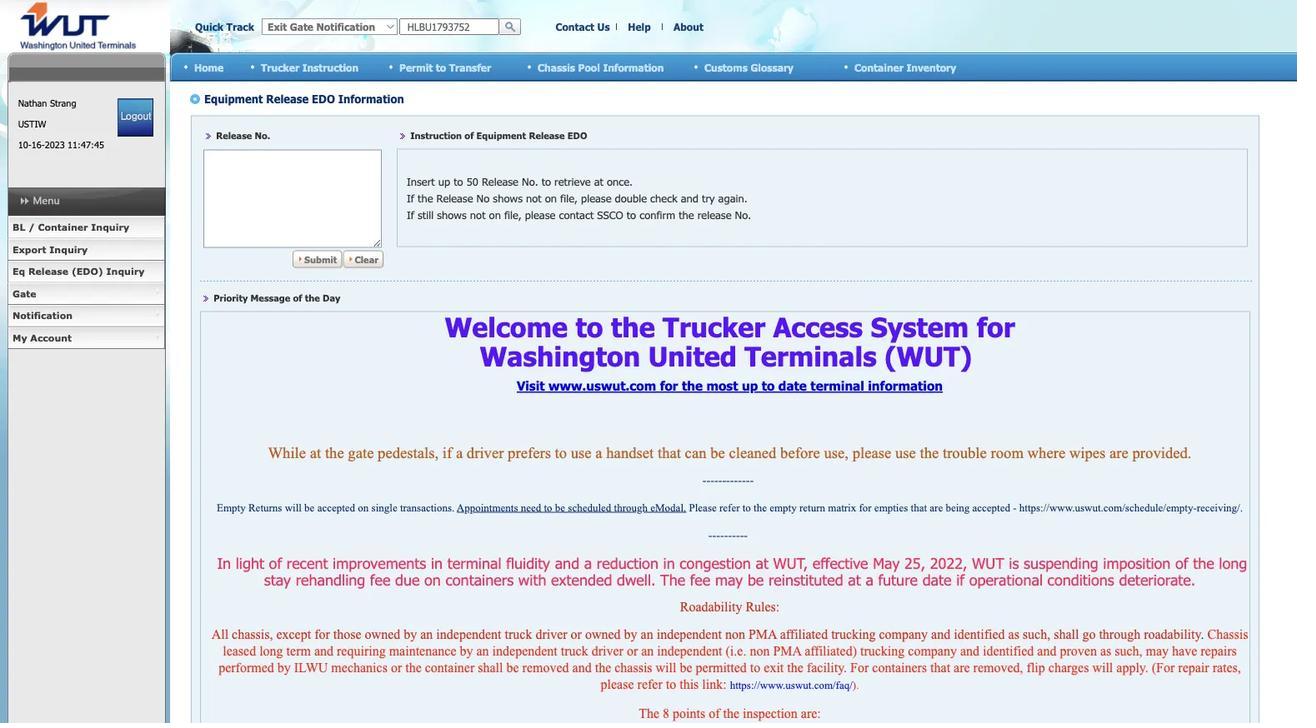 Task type: locate. For each thing, give the bounding box(es) containing it.
pool
[[578, 61, 600, 73]]

container left inventory
[[854, 61, 904, 73]]

quick
[[195, 21, 223, 33]]

eq
[[13, 266, 25, 277]]

gate link
[[8, 283, 165, 305]]

export inquiry
[[13, 244, 88, 255]]

0 vertical spatial inquiry
[[91, 222, 129, 233]]

16-
[[31, 139, 45, 150]]

help link
[[628, 21, 651, 33]]

contact us link
[[556, 21, 610, 33]]

release
[[28, 266, 68, 277]]

1 vertical spatial container
[[38, 222, 88, 233]]

container up export inquiry
[[38, 222, 88, 233]]

inquiry down bl / container inquiry on the top
[[49, 244, 88, 255]]

trucker
[[261, 61, 299, 73]]

10-16-2023 11:47:45
[[18, 139, 104, 150]]

chassis
[[538, 61, 575, 73]]

container
[[854, 61, 904, 73], [38, 222, 88, 233]]

(edo)
[[72, 266, 103, 277]]

None text field
[[399, 18, 499, 35]]

nathan strang
[[18, 98, 76, 109]]

export
[[13, 244, 46, 255]]

eq release (edo) inquiry
[[13, 266, 145, 277]]

quick track
[[195, 21, 254, 33]]

2023
[[45, 139, 65, 150]]

gate
[[13, 288, 36, 299]]

information
[[603, 61, 664, 73]]

contact
[[556, 21, 594, 33]]

container inventory
[[854, 61, 956, 73]]

inquiry up 'export inquiry' link
[[91, 222, 129, 233]]

permit
[[399, 61, 433, 73]]

us
[[597, 21, 610, 33]]

instruction
[[302, 61, 359, 73]]

inquiry right the (edo) at left top
[[106, 266, 145, 277]]

track
[[226, 21, 254, 33]]

bl / container inquiry link
[[8, 217, 165, 239]]

2 vertical spatial inquiry
[[106, 266, 145, 277]]

inquiry
[[91, 222, 129, 233], [49, 244, 88, 255], [106, 266, 145, 277]]

help
[[628, 21, 651, 33]]

10-
[[18, 139, 31, 150]]

bl / container inquiry
[[13, 222, 129, 233]]

export inquiry link
[[8, 239, 165, 261]]

0 vertical spatial container
[[854, 61, 904, 73]]



Task type: describe. For each thing, give the bounding box(es) containing it.
customs
[[704, 61, 748, 73]]

my
[[13, 332, 27, 343]]

inquiry for container
[[91, 222, 129, 233]]

customs glossary
[[704, 61, 794, 73]]

login image
[[118, 98, 154, 137]]

chassis pool information
[[538, 61, 664, 73]]

1 horizontal spatial container
[[854, 61, 904, 73]]

my account
[[13, 332, 72, 343]]

1 vertical spatial inquiry
[[49, 244, 88, 255]]

0 horizontal spatial container
[[38, 222, 88, 233]]

account
[[30, 332, 72, 343]]

bl
[[13, 222, 25, 233]]

ustiw
[[18, 118, 46, 130]]

inventory
[[906, 61, 956, 73]]

nathan
[[18, 98, 47, 109]]

home
[[194, 61, 224, 73]]

eq release (edo) inquiry link
[[8, 261, 165, 283]]

about link
[[674, 21, 704, 33]]

notification
[[13, 310, 73, 321]]

notification link
[[8, 305, 165, 327]]

my account link
[[8, 327, 165, 349]]

to
[[436, 61, 446, 73]]

contact us
[[556, 21, 610, 33]]

11:47:45
[[68, 139, 104, 150]]

strang
[[50, 98, 76, 109]]

about
[[674, 21, 704, 33]]

transfer
[[449, 61, 491, 73]]

/
[[28, 222, 35, 233]]

glossary
[[751, 61, 794, 73]]

permit to transfer
[[399, 61, 491, 73]]

trucker instruction
[[261, 61, 359, 73]]

inquiry for (edo)
[[106, 266, 145, 277]]



Task type: vqa. For each thing, say whether or not it's contained in the screenshot.
Release
yes



